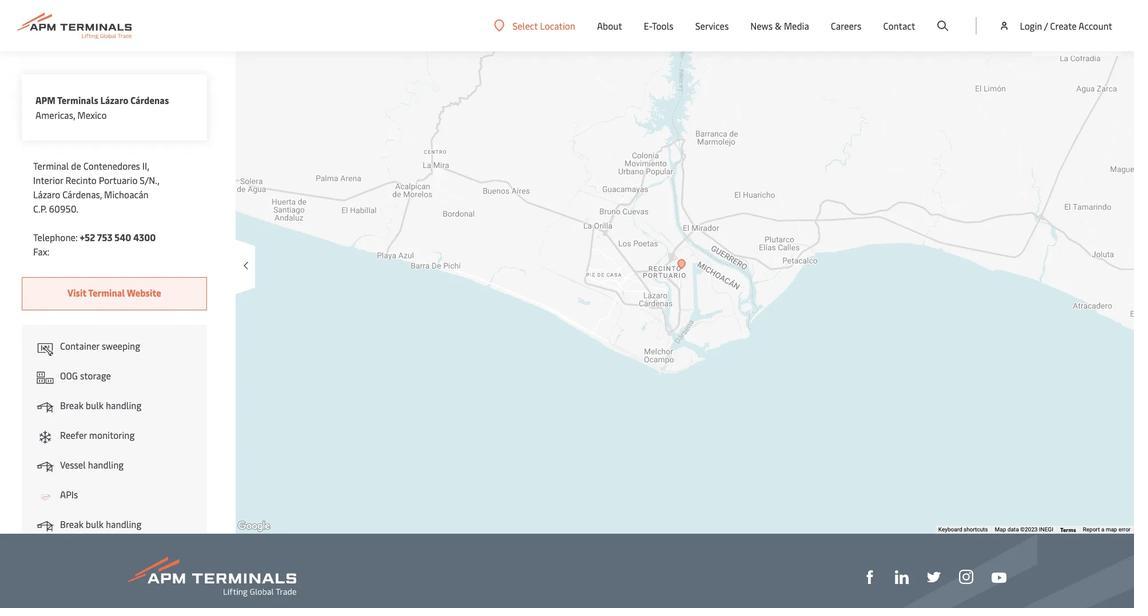 Task type: describe. For each thing, give the bounding box(es) containing it.
map
[[1106, 527, 1118, 533]]

recinto
[[66, 174, 97, 187]]

news & media button
[[751, 0, 809, 51]]

60950.
[[49, 203, 78, 215]]

terminal inside "link"
[[88, 287, 125, 299]]

data
[[1008, 527, 1019, 533]]

&
[[775, 19, 782, 32]]

tools
[[652, 19, 674, 32]]

inegi
[[1039, 527, 1054, 533]]

login
[[1020, 19, 1043, 32]]

login / create account
[[1020, 19, 1113, 32]]

reefer
[[60, 429, 87, 442]]

artboard 205 copy 58 image
[[36, 488, 54, 506]]

oog storage
[[60, 370, 111, 382]]

you tube link
[[992, 570, 1007, 584]]

container sweeping
[[60, 340, 140, 352]]

map region
[[179, 0, 1135, 554]]

login / create account link
[[999, 0, 1113, 51]]

e-tools button
[[644, 0, 674, 51]]

google image
[[235, 519, 273, 534]]

1 break from the top
[[60, 399, 84, 412]]

2 break from the top
[[60, 518, 84, 531]]

apmt footer logo image
[[128, 557, 296, 597]]

location
[[540, 19, 576, 32]]

cárdenas
[[130, 94, 169, 106]]

ii,
[[142, 160, 150, 172]]

careers button
[[831, 0, 862, 51]]

1 vertical spatial handling
[[88, 459, 124, 471]]

telephone: +52 753 540 4300 fax:
[[33, 231, 156, 258]]

lázaro inside terminal de contenedores ii, interior recinto portuario s/n., lázaro cárdenas, michoacán c.p. 60950.
[[33, 188, 60, 201]]

shortcuts
[[964, 527, 988, 533]]

interior
[[33, 174, 63, 187]]

shape link
[[863, 570, 877, 585]]

select location
[[513, 19, 576, 32]]

e-
[[644, 19, 652, 32]]

2 bulk from the top
[[86, 518, 104, 531]]

terminals inside apm terminals lázaro cárdenas americas, mexico
[[57, 94, 98, 106]]

/
[[1045, 19, 1048, 32]]

+52 753 540 4300 link
[[80, 231, 156, 244]]

select
[[513, 19, 538, 32]]

keyboard
[[939, 527, 963, 533]]

michoacán
[[104, 188, 149, 201]]

website
[[127, 287, 161, 299]]

0 vertical spatial terminals
[[1055, 19, 1095, 31]]

cárdenas,
[[63, 188, 102, 201]]

reefer monitoring
[[60, 429, 135, 442]]

map
[[995, 527, 1007, 533]]

map data ©2023 inegi
[[995, 527, 1054, 533]]

about
[[597, 19, 622, 32]]

fill 44 link
[[927, 570, 941, 585]]

instagram image
[[959, 571, 973, 585]]

+52
[[80, 231, 95, 244]]

sweeping
[[102, 340, 140, 352]]

©2023
[[1021, 527, 1038, 533]]

monitoring
[[89, 429, 135, 442]]

storage
[[80, 370, 111, 382]]

a
[[1102, 527, 1105, 533]]

news
[[751, 19, 773, 32]]

visit terminal website link
[[22, 277, 207, 311]]



Task type: locate. For each thing, give the bounding box(es) containing it.
facebook image
[[863, 571, 877, 585]]

keyboard shortcuts
[[939, 527, 988, 533]]

americas,
[[35, 109, 75, 121]]

linkedin image
[[895, 571, 909, 585]]

account
[[1079, 19, 1113, 32]]

lázaro up mexico
[[100, 94, 128, 106]]

1 break bulk handling from the top
[[60, 399, 141, 412]]

bulk
[[86, 399, 104, 412], [86, 518, 104, 531]]

back button
[[18, 22, 207, 51]]

create
[[1051, 19, 1077, 32]]

4300
[[133, 231, 156, 244]]

break bulk handling
[[60, 399, 141, 412], [60, 518, 141, 531]]

1 vertical spatial terminals
[[57, 94, 98, 106]]

mexico
[[77, 109, 107, 121]]

0 vertical spatial lázaro
[[100, 94, 128, 106]]

media
[[784, 19, 809, 32]]

vessel
[[60, 459, 86, 471]]

break up reefer
[[60, 399, 84, 412]]

s/n.,
[[140, 174, 160, 187]]

terminals up mexico
[[57, 94, 98, 106]]

break bulk handling up reefer monitoring
[[60, 399, 141, 412]]

1 vertical spatial terminal
[[88, 287, 125, 299]]

1 vertical spatial break bulk handling
[[60, 518, 141, 531]]

terminals
[[1055, 19, 1095, 31], [57, 94, 98, 106]]

1 bulk from the top
[[86, 399, 104, 412]]

about button
[[597, 0, 622, 51]]

break bulk handling down apis
[[60, 518, 141, 531]]

careers
[[831, 19, 862, 32]]

753
[[97, 231, 113, 244]]

0 vertical spatial bulk
[[86, 399, 104, 412]]

visit terminal website
[[68, 287, 161, 299]]

e-tools
[[644, 19, 674, 32]]

back
[[39, 22, 63, 38]]

1 horizontal spatial terminal
[[88, 287, 125, 299]]

keyboard shortcuts button
[[939, 526, 988, 534]]

540
[[115, 231, 131, 244]]

terminal up interior
[[33, 160, 69, 172]]

0 vertical spatial terminal
[[33, 160, 69, 172]]

break
[[60, 399, 84, 412], [60, 518, 84, 531]]

1 vertical spatial break
[[60, 518, 84, 531]]

1 horizontal spatial terminals
[[1055, 19, 1095, 31]]

report a map error link
[[1083, 527, 1131, 533]]

0 horizontal spatial terminal
[[33, 160, 69, 172]]

terms link
[[1061, 526, 1076, 534]]

twitter image
[[927, 571, 941, 585]]

de
[[71, 160, 81, 172]]

0 vertical spatial handling
[[106, 399, 141, 412]]

1 horizontal spatial lázaro
[[100, 94, 128, 106]]

report a map error
[[1083, 527, 1131, 533]]

terminals right the /
[[1055, 19, 1095, 31]]

lázaro inside apm terminals lázaro cárdenas americas, mexico
[[100, 94, 128, 106]]

terms
[[1061, 526, 1076, 534]]

1 vertical spatial lázaro
[[33, 188, 60, 201]]

fax:
[[33, 245, 49, 258]]

visit
[[68, 287, 86, 299]]

c.p.
[[33, 203, 47, 215]]

error
[[1119, 527, 1131, 533]]

vessel handling
[[60, 459, 124, 471]]

2 break bulk handling from the top
[[60, 518, 141, 531]]

handling
[[106, 399, 141, 412], [88, 459, 124, 471], [106, 518, 141, 531]]

2 vertical spatial handling
[[106, 518, 141, 531]]

portuario
[[99, 174, 138, 187]]

lázaro
[[100, 94, 128, 106], [33, 188, 60, 201]]

terminal right visit
[[88, 287, 125, 299]]

0 horizontal spatial lázaro
[[33, 188, 60, 201]]

break down apis
[[60, 518, 84, 531]]

youtube image
[[992, 573, 1007, 583]]

1 vertical spatial bulk
[[86, 518, 104, 531]]

contenedores
[[83, 160, 140, 172]]

news & media
[[751, 19, 809, 32]]

apm terminals lázaro cárdenas americas, mexico
[[35, 94, 169, 121]]

0 horizontal spatial terminals
[[57, 94, 98, 106]]

services
[[695, 19, 729, 32]]

container
[[60, 340, 100, 352]]

contact button
[[884, 0, 916, 51]]

services button
[[695, 0, 729, 51]]

oog
[[60, 370, 78, 382]]

terminal de contenedores ii, interior recinto portuario s/n., lázaro cárdenas, michoacán c.p. 60950.
[[33, 160, 160, 215]]

lázaro down interior
[[33, 188, 60, 201]]

report
[[1083, 527, 1100, 533]]

apis
[[60, 489, 78, 501]]

contact
[[884, 19, 916, 32]]

select location button
[[494, 19, 576, 32]]

apm
[[35, 94, 55, 106]]

linkedin__x28_alt_x29__3_ link
[[895, 570, 909, 585]]

instagram link
[[959, 570, 973, 585]]

0 vertical spatial break bulk handling
[[60, 399, 141, 412]]

terminal inside terminal de contenedores ii, interior recinto portuario s/n., lázaro cárdenas, michoacán c.p. 60950.
[[33, 160, 69, 172]]

terminal
[[33, 160, 69, 172], [88, 287, 125, 299]]

0 vertical spatial break
[[60, 399, 84, 412]]

telephone:
[[33, 231, 78, 244]]



Task type: vqa. For each thing, say whether or not it's contained in the screenshot.
sweeping
yes



